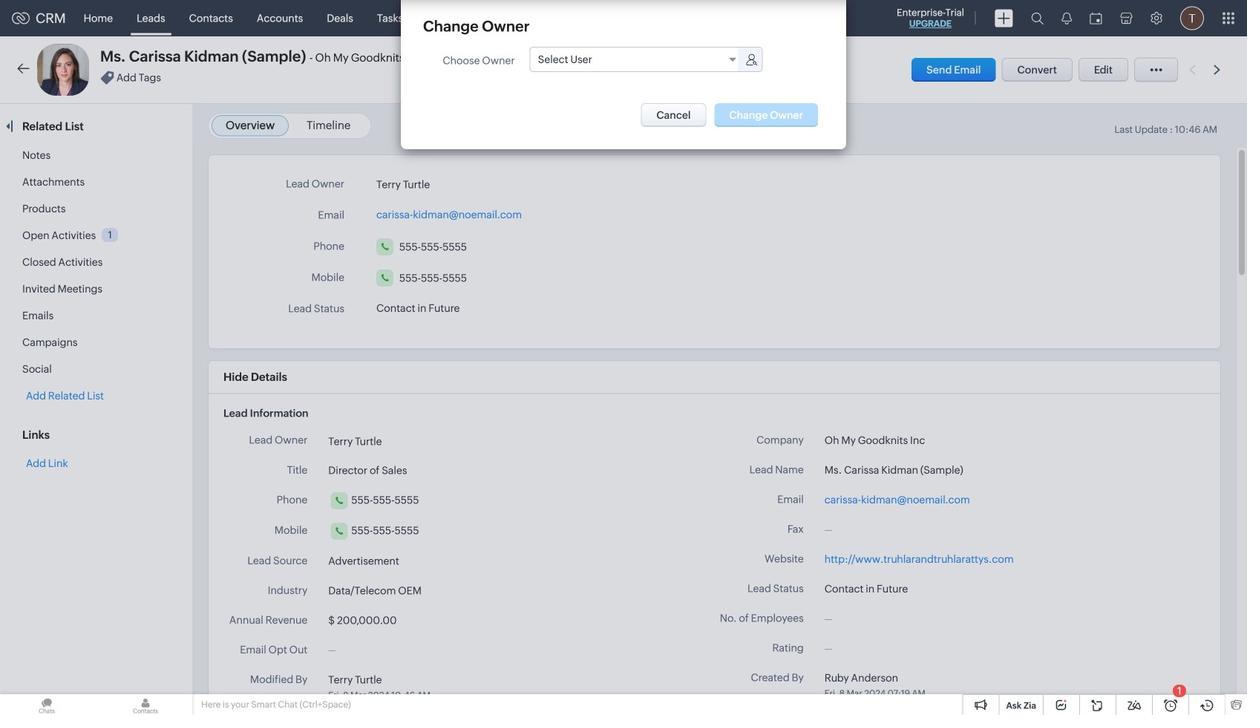 Task type: describe. For each thing, give the bounding box(es) containing it.
contacts image
[[99, 694, 192, 715]]

search image
[[1032, 12, 1044, 25]]

profile element
[[1172, 0, 1214, 36]]

search element
[[1023, 0, 1053, 36]]

create menu image
[[995, 9, 1014, 27]]

calendar image
[[1090, 12, 1103, 24]]

next record image
[[1214, 65, 1224, 75]]

create menu element
[[986, 0, 1023, 36]]



Task type: vqa. For each thing, say whether or not it's contained in the screenshot.
The Mobile
no



Task type: locate. For each thing, give the bounding box(es) containing it.
chats image
[[0, 694, 94, 715]]

profile image
[[1181, 6, 1205, 30]]

logo image
[[12, 12, 30, 24]]

None button
[[641, 103, 707, 127]]

signals image
[[1062, 12, 1073, 25]]

signals element
[[1053, 0, 1081, 36]]

None field
[[531, 48, 742, 71]]



